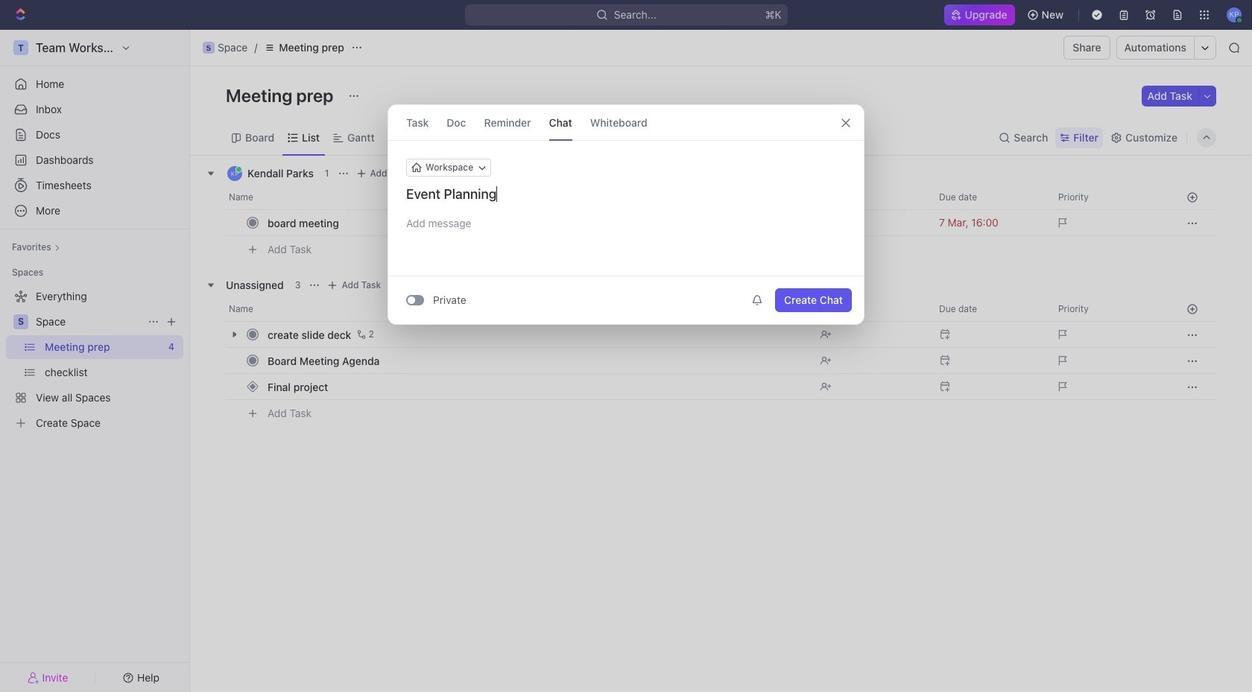 Task type: vqa. For each thing, say whether or not it's contained in the screenshot.
Column Button
no



Task type: describe. For each thing, give the bounding box(es) containing it.
0 vertical spatial space, , element
[[203, 42, 215, 54]]

sidebar navigation
[[0, 30, 190, 693]]

space, , element inside sidebar 'navigation'
[[13, 315, 28, 330]]



Task type: locate. For each thing, give the bounding box(es) containing it.
Name this Chat... field
[[388, 186, 864, 204]]

dialog
[[388, 104, 865, 325]]

invite user image
[[27, 671, 39, 685]]

1 horizontal spatial space, , element
[[203, 42, 215, 54]]

space, , element
[[203, 42, 215, 54], [13, 315, 28, 330]]

1 vertical spatial space, , element
[[13, 315, 28, 330]]

0 horizontal spatial space, , element
[[13, 315, 28, 330]]



